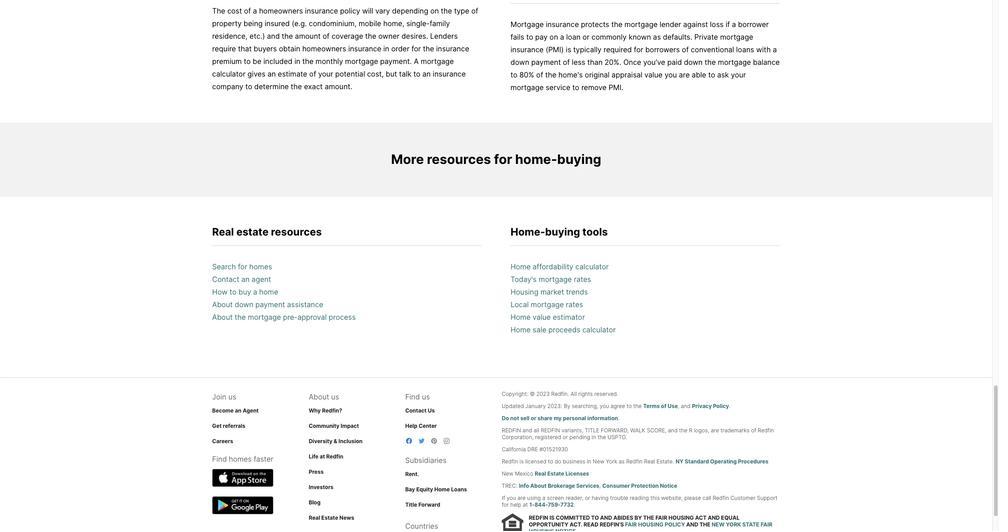 Task type: locate. For each thing, give the bounding box(es) containing it.
mortgage up 'loans' on the right of the page
[[720, 33, 753, 42]]

help
[[510, 502, 521, 508]]

find down careers
[[212, 455, 227, 464]]

us for join us
[[228, 393, 236, 402]]

0 vertical spatial homes
[[249, 262, 272, 271]]

rights
[[578, 391, 593, 397]]

to left 80%
[[511, 70, 518, 79]]

0 horizontal spatial .
[[574, 502, 575, 508]]

uspto.
[[608, 434, 627, 441]]

0 vertical spatial buying
[[557, 151, 601, 167]]

for up contact an agent link
[[238, 262, 247, 271]]

1 vertical spatial on
[[550, 33, 558, 42]]

download the redfin app on the apple app store image
[[212, 469, 274, 487]]

1 vertical spatial new
[[502, 470, 513, 477]]

mortgage
[[625, 20, 658, 29], [720, 33, 753, 42], [345, 57, 378, 66], [421, 57, 454, 66], [718, 58, 751, 67], [511, 83, 544, 92], [539, 275, 572, 284], [531, 300, 564, 309], [248, 313, 281, 322]]

1 vertical spatial contact
[[405, 407, 427, 414]]

you right if
[[507, 495, 516, 502]]

rates
[[574, 275, 591, 284], [566, 300, 583, 309]]

score,
[[647, 427, 667, 434]]

on up family
[[430, 6, 439, 15]]

redfin
[[758, 427, 774, 434], [326, 453, 343, 460], [502, 458, 518, 465], [626, 458, 643, 465], [713, 495, 729, 502]]

pre-
[[283, 313, 298, 322]]

1 vertical spatial ,
[[599, 483, 601, 489]]

the right "by"
[[643, 514, 654, 521]]

1 horizontal spatial are
[[679, 70, 690, 79]]

1 horizontal spatial contact
[[405, 407, 427, 414]]

1 horizontal spatial at
[[523, 502, 528, 508]]

are down info
[[518, 495, 526, 502]]

new up trec:
[[502, 470, 513, 477]]

your right the ask
[[731, 70, 746, 79]]

3 us from the left
[[422, 393, 430, 402]]

at right life
[[320, 453, 325, 460]]

0 horizontal spatial us
[[228, 393, 236, 402]]

and inside the cost of a homeowners insurance policy will vary depending on the type of property being insured (e.g. condominium, mobile home, single-family residence, etc.) and the amount of coverage the owner desires. lenders require that buyers obtain homeowners insurance in order for the insurance premium to be included in the monthly mortgage payment. a mortgage calculator gives an estimate of your potential cost, but talk to an insurance company to determine the exact amount.
[[267, 32, 280, 41]]

1 horizontal spatial on
[[550, 33, 558, 42]]

for up a
[[412, 44, 421, 53]]

corporation,
[[502, 434, 534, 441]]

lender
[[660, 20, 681, 29]]

housing
[[669, 514, 694, 521], [638, 521, 664, 528], [529, 528, 554, 531]]

help center button
[[405, 423, 437, 429]]

proceeds
[[549, 325, 580, 334]]

redfin inside redfin is committed to and abides by the fair housing act and equal opportunity act. read redfin's
[[529, 514, 548, 521]]

market
[[541, 288, 564, 297]]

home left the sale
[[511, 325, 531, 334]]

new left york
[[593, 458, 605, 465]]

required
[[604, 45, 632, 54]]

or inside mortgage insurance protects the mortgage lender against loss if a borrower fails to pay on a loan or commonly known as defaults. private mortgage insurance (pmi) is typically required for borrowers of conventional loans with a down payment of less than 20%. once you've paid down the mortgage balance to 80% of the home's original appraisal value you are able to ask your mortgage service to remove pmi.
[[583, 33, 590, 42]]

customer
[[731, 495, 756, 502]]

and down "insured" on the left top
[[267, 32, 280, 41]]

1 vertical spatial estate
[[321, 515, 338, 521]]

0 horizontal spatial on
[[430, 6, 439, 15]]

redfin inside redfin and all redfin variants, title forward, walk score, and the r logos, are trademarks of redfin corporation, registered or pending in the uspto.
[[758, 427, 774, 434]]

business
[[563, 458, 585, 465]]

original
[[585, 70, 610, 79]]

at inside if you are using a screen reader, or having trouble reading this website, please call redfin customer support for help at
[[523, 502, 528, 508]]

new york state fair housing notice link
[[529, 521, 773, 531]]

an inside search for homes contact an agent how to buy a home about down payment assistance about the mortgage pre-approval process
[[241, 275, 250, 284]]

act.
[[570, 521, 583, 528]]

are right logos,
[[711, 427, 719, 434]]

2 us from the left
[[331, 393, 339, 402]]

redfin twitter image
[[418, 438, 425, 445]]

0 horizontal spatial and
[[600, 514, 612, 521]]

to
[[591, 514, 599, 521]]

use
[[668, 403, 678, 410]]

search for homes contact an agent how to buy a home about down payment assistance about the mortgage pre-approval process
[[212, 262, 356, 322]]

0 vertical spatial calculator
[[212, 69, 246, 79]]

, left privacy
[[678, 403, 680, 410]]

1 horizontal spatial .
[[618, 415, 620, 422]]

redfin right call
[[713, 495, 729, 502]]

redfin?
[[322, 407, 342, 414]]

0 vertical spatial find
[[405, 393, 420, 402]]

do
[[555, 458, 561, 465]]

1 horizontal spatial as
[[653, 33, 661, 42]]

1 vertical spatial rates
[[566, 300, 583, 309]]

download the redfin app from the google play store image
[[212, 497, 274, 515]]

real left estate on the top left
[[212, 225, 234, 238]]

real
[[212, 225, 234, 238], [644, 458, 655, 465], [535, 470, 546, 477], [309, 515, 320, 521]]

1 horizontal spatial payment
[[531, 58, 561, 67]]

payment down home
[[255, 300, 285, 309]]

2 horizontal spatial housing
[[669, 514, 694, 521]]

1 us from the left
[[228, 393, 236, 402]]

agent
[[252, 275, 271, 284]]

of right the cost at the left top of the page
[[244, 6, 251, 15]]

0 vertical spatial are
[[679, 70, 690, 79]]

of right trademarks
[[751, 427, 756, 434]]

not
[[510, 415, 519, 422]]

and right act
[[708, 514, 720, 521]]

us up us
[[422, 393, 430, 402]]

the down desires.
[[423, 44, 434, 53]]

1 horizontal spatial estate
[[547, 470, 564, 477]]

about us
[[309, 393, 339, 402]]

company
[[212, 82, 243, 91]]

the
[[212, 6, 225, 15]]

. down agree on the right
[[618, 415, 620, 422]]

1 horizontal spatial find
[[405, 393, 420, 402]]

0 vertical spatial at
[[320, 453, 325, 460]]

&
[[334, 438, 337, 445]]

1 vertical spatial find
[[212, 455, 227, 464]]

fair housing policy link
[[625, 521, 685, 528]]

you down paid
[[665, 70, 677, 79]]

0 horizontal spatial at
[[320, 453, 325, 460]]

and right policy
[[686, 521, 698, 528]]

, up having
[[599, 483, 601, 489]]

in right business
[[587, 458, 591, 465]]

able
[[692, 70, 706, 79]]

how
[[212, 288, 228, 297]]

1 horizontal spatial us
[[331, 393, 339, 402]]

mortgage up home value estimator link
[[531, 300, 564, 309]]

vary
[[375, 6, 390, 15]]

careers button
[[212, 438, 233, 445]]

today's
[[511, 275, 537, 284]]

0 horizontal spatial fair
[[625, 521, 637, 528]]

the down buy
[[235, 313, 246, 322]]

mortgage right a
[[421, 57, 454, 66]]

find up contact us button
[[405, 393, 420, 402]]

redfin right york
[[626, 458, 643, 465]]

0 vertical spatial homeowners
[[259, 6, 303, 15]]

homes inside search for homes contact an agent how to buy a home about down payment assistance about the mortgage pre-approval process
[[249, 262, 272, 271]]

1 horizontal spatial is
[[566, 45, 571, 54]]

you inside mortgage insurance protects the mortgage lender against loss if a borrower fails to pay on a loan or commonly known as defaults. private mortgage insurance (pmi) is typically required for borrowers of conventional loans with a down payment of less than 20%. once you've paid down the mortgage balance to 80% of the home's original appraisal value you are able to ask your mortgage service to remove pmi.
[[665, 70, 677, 79]]

0 vertical spatial on
[[430, 6, 439, 15]]

find homes faster
[[212, 455, 274, 464]]

a right buy
[[253, 288, 257, 297]]

0 vertical spatial contact
[[212, 275, 239, 284]]

the down the mobile
[[365, 32, 376, 41]]

to down the gives at the top
[[245, 82, 252, 91]]

terms of use link
[[643, 403, 678, 410]]

homes up agent
[[249, 262, 272, 271]]

ny standard operating procedures link
[[676, 458, 769, 465]]

tools
[[583, 225, 608, 238]]

a right with
[[773, 45, 777, 54]]

value
[[645, 70, 663, 79], [533, 313, 551, 322]]

redfin facebook image
[[405, 438, 413, 445]]

0 vertical spatial value
[[645, 70, 663, 79]]

2 horizontal spatial us
[[422, 393, 430, 402]]

0 horizontal spatial housing
[[529, 528, 554, 531]]

reserved.
[[594, 391, 619, 397]]

bay equity home loans
[[405, 486, 467, 493]]

of left less
[[563, 58, 570, 67]]

your
[[318, 69, 333, 79], [731, 70, 746, 79]]

down up 80%
[[511, 58, 529, 67]]

the left new
[[700, 521, 711, 528]]

your inside mortgage insurance protects the mortgage lender against loss if a borrower fails to pay on a loan or commonly known as defaults. private mortgage insurance (pmi) is typically required for borrowers of conventional loans with a down payment of less than 20%. once you've paid down the mortgage balance to 80% of the home's original appraisal value you are able to ask your mortgage service to remove pmi.
[[731, 70, 746, 79]]

are inside if you are using a screen reader, or having trouble reading this website, please call redfin customer support for help at
[[518, 495, 526, 502]]

having
[[592, 495, 609, 502]]

2 vertical spatial calculator
[[582, 325, 616, 334]]

2 vertical spatial you
[[507, 495, 516, 502]]

home's
[[559, 70, 583, 79]]

0 vertical spatial as
[[653, 33, 661, 42]]

redfin pinterest image
[[431, 438, 438, 445]]

become an agent
[[212, 407, 259, 414]]

0 horizontal spatial is
[[520, 458, 524, 465]]

2 horizontal spatial you
[[665, 70, 677, 79]]

0 horizontal spatial payment
[[255, 300, 285, 309]]

down down buy
[[235, 300, 253, 309]]

home,
[[383, 19, 404, 28]]

fails
[[511, 33, 524, 42]]

us for about us
[[331, 393, 339, 402]]

rates up 'trends'
[[574, 275, 591, 284]]

1 horizontal spatial ,
[[678, 403, 680, 410]]

us right join
[[228, 393, 236, 402]]

is down loan on the top right of the page
[[566, 45, 571, 54]]

or right loan on the top right of the page
[[583, 33, 590, 42]]

0 horizontal spatial value
[[533, 313, 551, 322]]

1 vertical spatial buying
[[545, 225, 580, 238]]

0 vertical spatial .
[[729, 403, 731, 410]]

for left the help
[[502, 502, 509, 508]]

0 vertical spatial payment
[[531, 58, 561, 67]]

us for find us
[[422, 393, 430, 402]]

2 horizontal spatial .
[[729, 403, 731, 410]]

fair inside redfin is committed to and abides by the fair housing act and equal opportunity act. read redfin's
[[656, 514, 667, 521]]

1 vertical spatial as
[[619, 458, 625, 465]]

an up determine
[[268, 69, 276, 79]]

0 vertical spatial ,
[[678, 403, 680, 410]]

the inside search for homes contact an agent how to buy a home about down payment assistance about the mortgage pre-approval process
[[235, 313, 246, 322]]

2 horizontal spatial are
[[711, 427, 719, 434]]

1 horizontal spatial your
[[731, 70, 746, 79]]

estate down do
[[547, 470, 564, 477]]

residence,
[[212, 32, 248, 41]]

1 vertical spatial are
[[711, 427, 719, 434]]

1 vertical spatial calculator
[[576, 262, 609, 271]]

us up redfin?
[[331, 393, 339, 402]]

contact down find us
[[405, 407, 427, 414]]

or inside if you are using a screen reader, or having trouble reading this website, please call redfin customer support for help at
[[585, 495, 590, 502]]

exact
[[304, 82, 323, 91]]

amount.
[[325, 82, 352, 91]]

or inside redfin and all redfin variants, title forward, walk score, and the r logos, are trademarks of redfin corporation, registered or pending in the uspto.
[[563, 434, 568, 441]]

redfin instagram image
[[443, 438, 450, 445]]

a
[[253, 6, 257, 15], [732, 20, 736, 29], [560, 33, 564, 42], [773, 45, 777, 54], [253, 288, 257, 297], [542, 495, 545, 502]]

are left able at top right
[[679, 70, 690, 79]]

single-
[[406, 19, 430, 28]]

life at redfin
[[309, 453, 343, 460]]

depending
[[392, 6, 428, 15]]

to left buy
[[230, 288, 237, 297]]

homes
[[249, 262, 272, 271], [229, 455, 252, 464]]

0 horizontal spatial are
[[518, 495, 526, 502]]

0 horizontal spatial down
[[235, 300, 253, 309]]

0 vertical spatial resources
[[427, 151, 491, 167]]

as up the borrowers
[[653, 33, 661, 42]]

estate left news
[[321, 515, 338, 521]]

0 vertical spatial you
[[665, 70, 677, 79]]

0 horizontal spatial you
[[507, 495, 516, 502]]

you inside if you are using a screen reader, or having trouble reading this website, please call redfin customer support for help at
[[507, 495, 516, 502]]

center
[[419, 423, 437, 429]]

insured
[[265, 19, 290, 28]]

housing market trends link
[[511, 288, 588, 297]]

1 horizontal spatial new
[[593, 458, 605, 465]]

trouble
[[610, 495, 628, 502]]

0 horizontal spatial the
[[643, 514, 654, 521]]

housing
[[511, 288, 539, 297]]

california dre #01521930
[[502, 446, 568, 453]]

search
[[212, 262, 236, 271]]

2 vertical spatial are
[[518, 495, 526, 502]]

trec: info about brokerage services , consumer protection notice
[[502, 483, 677, 489]]

contact inside search for homes contact an agent how to buy a home about down payment assistance about the mortgage pre-approval process
[[212, 275, 239, 284]]

calculator up company
[[212, 69, 246, 79]]

a inside if you are using a screen reader, or having trouble reading this website, please call redfin customer support for help at
[[542, 495, 545, 502]]

1 vertical spatial you
[[600, 403, 609, 410]]

1 vertical spatial payment
[[255, 300, 285, 309]]

calculator up 'trends'
[[576, 262, 609, 271]]

on right pay
[[550, 33, 558, 42]]

on inside the cost of a homeowners insurance policy will vary depending on the type of property being insured (e.g. condominium, mobile home, single-family residence, etc.) and the amount of coverage the owner desires. lenders require that buyers obtain homeowners insurance in order for the insurance premium to be included in the monthly mortgage payment. a mortgage calculator gives an estimate of your potential cost, but talk to an insurance company to determine the exact amount.
[[430, 6, 439, 15]]

january
[[526, 403, 546, 410]]

calculator down the estimator
[[582, 325, 616, 334]]

down inside search for homes contact an agent how to buy a home about down payment assistance about the mortgage pre-approval process
[[235, 300, 253, 309]]

as inside mortgage insurance protects the mortgage lender against loss if a borrower fails to pay on a loan or commonly known as defaults. private mortgage insurance (pmi) is typically required for borrowers of conventional loans with a down payment of less than 20%. once you've paid down the mortgage balance to 80% of the home's original appraisal value you are able to ask your mortgage service to remove pmi.
[[653, 33, 661, 42]]

appraisal
[[612, 70, 643, 79]]

mortgage insurance protects the mortgage lender against loss if a borrower fails to pay on a loan or commonly known as defaults. private mortgage insurance (pmi) is typically required for borrowers of conventional loans with a down payment of less than 20%. once you've paid down the mortgage balance to 80% of the home's original appraisal value you are able to ask your mortgage service to remove pmi.
[[511, 20, 780, 92]]

contact down search
[[212, 275, 239, 284]]

1 horizontal spatial and
[[686, 521, 698, 528]]

payment inside search for homes contact an agent how to buy a home about down payment assistance about the mortgage pre-approval process
[[255, 300, 285, 309]]

order
[[391, 44, 410, 53]]

home sale proceeds calculator link
[[511, 325, 616, 334]]

at left 1-
[[523, 502, 528, 508]]

and right score,
[[668, 427, 678, 434]]

require
[[212, 44, 236, 53]]

0 horizontal spatial as
[[619, 458, 625, 465]]

are inside redfin and all redfin variants, title forward, walk score, and the r logos, are trademarks of redfin corporation, registered or pending in the uspto.
[[711, 427, 719, 434]]

become
[[212, 407, 234, 414]]

0 horizontal spatial your
[[318, 69, 333, 79]]

2 horizontal spatial fair
[[761, 521, 773, 528]]

in right pending
[[592, 434, 596, 441]]

an left agent
[[235, 407, 241, 414]]

or down the services
[[585, 495, 590, 502]]

call
[[703, 495, 711, 502]]

investors
[[309, 484, 334, 491]]

0 horizontal spatial find
[[212, 455, 227, 464]]

the up estimate in the left top of the page
[[302, 57, 314, 66]]

find for find homes faster
[[212, 455, 227, 464]]

and
[[600, 514, 612, 521], [708, 514, 720, 521], [686, 521, 698, 528]]

1 horizontal spatial value
[[645, 70, 663, 79]]

is up 'mexico'
[[520, 458, 524, 465]]

1 vertical spatial at
[[523, 502, 528, 508]]

mortgage down about down payment assistance link on the left bottom of the page
[[248, 313, 281, 322]]

join us
[[212, 393, 236, 402]]

of right 80%
[[536, 70, 543, 79]]

. up trademarks
[[729, 403, 731, 410]]

to right agree on the right
[[627, 403, 632, 410]]

0 vertical spatial new
[[593, 458, 605, 465]]

home-buying tools
[[511, 225, 608, 238]]

1 vertical spatial value
[[533, 313, 551, 322]]

1 vertical spatial .
[[618, 415, 620, 422]]

0 vertical spatial is
[[566, 45, 571, 54]]

homeowners up "insured" on the left top
[[259, 6, 303, 15]]

7732
[[560, 502, 574, 508]]

get
[[212, 423, 222, 429]]

1 vertical spatial resources
[[271, 225, 322, 238]]

agent
[[243, 407, 259, 414]]

0 horizontal spatial contact
[[212, 275, 239, 284]]

2 horizontal spatial and
[[708, 514, 720, 521]]

0 vertical spatial estate
[[547, 470, 564, 477]]

1 horizontal spatial fair
[[656, 514, 667, 521]]

payment down (pmi)
[[531, 58, 561, 67]]

loans
[[451, 486, 467, 493]]

ny
[[676, 458, 684, 465]]

redfin down the 844-
[[529, 514, 548, 521]]



Task type: describe. For each thing, give the bounding box(es) containing it.
estimator
[[553, 313, 585, 322]]

for left "home-"
[[494, 151, 512, 167]]

1 horizontal spatial you
[[600, 403, 609, 410]]

trademarks
[[721, 427, 750, 434]]

borrowers
[[645, 45, 680, 54]]

determine
[[254, 82, 289, 91]]

your inside the cost of a homeowners insurance policy will vary depending on the type of property being insured (e.g. condominium, mobile home, single-family residence, etc.) and the amount of coverage the owner desires. lenders require that buyers obtain homeowners insurance in order for the insurance premium to be included in the monthly mortgage payment. a mortgage calculator gives an estimate of your potential cost, but talk to an insurance company to determine the exact amount.
[[318, 69, 333, 79]]

to inside search for homes contact an agent how to buy a home about down payment assistance about the mortgage pre-approval process
[[230, 288, 237, 297]]

a inside search for homes contact an agent how to buy a home about down payment assistance about the mortgage pre-approval process
[[253, 288, 257, 297]]

of inside redfin and all redfin variants, title forward, walk score, and the r logos, are trademarks of redfin corporation, registered or pending in the uspto.
[[751, 427, 756, 434]]

redfin down california
[[502, 458, 518, 465]]

an right "talk"
[[422, 69, 431, 79]]

if
[[502, 495, 505, 502]]

real down blog button
[[309, 515, 320, 521]]

new
[[712, 521, 725, 528]]

calculator inside the cost of a homeowners insurance policy will vary depending on the type of property being insured (e.g. condominium, mobile home, single-family residence, etc.) and the amount of coverage the owner desires. lenders require that buyers obtain homeowners insurance in order for the insurance premium to be included in the monthly mortgage payment. a mortgage calculator gives an estimate of your potential cost, but talk to an insurance company to determine the exact amount.
[[212, 69, 246, 79]]

fair inside new york state fair housing notice
[[761, 521, 773, 528]]

a inside the cost of a homeowners insurance policy will vary depending on the type of property being insured (e.g. condominium, mobile home, single-family residence, etc.) and the amount of coverage the owner desires. lenders require that buyers obtain homeowners insurance in order for the insurance premium to be included in the monthly mortgage payment. a mortgage calculator gives an estimate of your potential cost, but talk to an insurance company to determine the exact amount.
[[253, 6, 257, 15]]

in up estimate in the left top of the page
[[294, 57, 300, 66]]

loss
[[710, 20, 724, 29]]

of right type
[[471, 6, 478, 15]]

gives
[[248, 69, 266, 79]]

please
[[684, 495, 701, 502]]

more resources for home-buying
[[391, 151, 601, 167]]

1 vertical spatial homeowners
[[302, 44, 346, 53]]

1 vertical spatial homes
[[229, 455, 252, 464]]

2023
[[536, 391, 550, 397]]

assistance
[[287, 300, 323, 309]]

york
[[726, 521, 741, 528]]

0 horizontal spatial resources
[[271, 225, 322, 238]]

notice
[[556, 528, 576, 531]]

redfin for and
[[502, 427, 521, 434]]

why redfin? button
[[309, 407, 342, 414]]

home down local
[[511, 313, 531, 322]]

title forward button
[[405, 502, 440, 508]]

mortgage
[[511, 20, 544, 29]]

licensed
[[525, 458, 547, 465]]

value inside home affordability calculator today's mortgage rates housing market trends local mortgage rates home value estimator home sale proceeds calculator
[[533, 313, 551, 322]]

the inside redfin is committed to and abides by the fair housing act and equal opportunity act. read redfin's
[[643, 514, 654, 521]]

to left the ask
[[708, 70, 715, 79]]

for inside the cost of a homeowners insurance policy will vary depending on the type of property being insured (e.g. condominium, mobile home, single-family residence, etc.) and the amount of coverage the owner desires. lenders require that buyers obtain homeowners insurance in order for the insurance premium to be included in the monthly mortgage payment. a mortgage calculator gives an estimate of your potential cost, but talk to an insurance company to determine the exact amount.
[[412, 44, 421, 53]]

real estate resources
[[212, 225, 322, 238]]

home-
[[515, 151, 557, 167]]

being
[[244, 19, 263, 28]]

of down defaults.
[[682, 45, 689, 54]]

that
[[238, 44, 252, 53]]

real estate news
[[309, 515, 354, 521]]

new mexico real estate licenses
[[502, 470, 589, 477]]

to left pay
[[526, 33, 533, 42]]

find for find us
[[405, 393, 420, 402]]

equal housing opportunity image
[[502, 514, 524, 531]]

brokerage
[[548, 483, 575, 489]]

housing inside new york state fair housing notice
[[529, 528, 554, 531]]

the up commonly
[[611, 20, 623, 29]]

redfin and all redfin variants, title forward, walk score, and the r logos, are trademarks of redfin corporation, registered or pending in the uspto.
[[502, 427, 774, 441]]

home up today's
[[511, 262, 531, 271]]

lenders
[[430, 32, 458, 41]]

bay equity home loans button
[[405, 486, 467, 493]]

etc.)
[[250, 32, 265, 41]]

included
[[263, 57, 292, 66]]

new york state fair housing notice
[[529, 521, 773, 531]]

the up obtain
[[282, 32, 293, 41]]

and right use
[[681, 403, 691, 410]]

community impact
[[309, 423, 359, 429]]

support
[[757, 495, 778, 502]]

home-
[[511, 225, 545, 238]]

mortgage inside search for homes contact an agent how to buy a home about down payment assistance about the mortgage pre-approval process
[[248, 313, 281, 322]]

policy
[[340, 6, 360, 15]]

the left r
[[679, 427, 688, 434]]

buy
[[239, 288, 251, 297]]

mortgage down affordability
[[539, 275, 572, 284]]

abides
[[613, 514, 633, 521]]

to down home's
[[573, 83, 579, 92]]

a left loan on the top right of the page
[[560, 33, 564, 42]]

than
[[587, 58, 603, 67]]

redfin inside if you are using a screen reader, or having trouble reading this website, please call redfin customer support for help at
[[713, 495, 729, 502]]

mortgage down 80%
[[511, 83, 544, 92]]

0 horizontal spatial estate
[[321, 515, 338, 521]]

defaults.
[[663, 33, 692, 42]]

reader,
[[566, 495, 584, 502]]

the down 'conventional'
[[705, 58, 716, 67]]

home left loans
[[434, 486, 450, 493]]

share
[[538, 415, 553, 422]]

ask
[[717, 70, 729, 79]]

of up exact
[[309, 69, 316, 79]]

0 horizontal spatial ,
[[599, 483, 601, 489]]

1 horizontal spatial resources
[[427, 151, 491, 167]]

of left use
[[661, 403, 667, 410]]

real down licensed
[[535, 470, 546, 477]]

mortgage up known
[[625, 20, 658, 29]]

of down condominium,
[[323, 32, 330, 41]]

payment.
[[380, 57, 412, 66]]

2023:
[[548, 403, 562, 410]]

redfin down & at bottom left
[[326, 453, 343, 460]]

is
[[550, 514, 555, 521]]

to left do
[[548, 458, 553, 465]]

monthly
[[316, 57, 343, 66]]

help center
[[405, 423, 437, 429]]

privacy
[[692, 403, 712, 410]]

rent.
[[405, 471, 419, 478]]

forward
[[419, 502, 440, 508]]

trends
[[566, 288, 588, 297]]

information
[[587, 415, 618, 422]]

redfin down share
[[541, 427, 560, 434]]

community
[[309, 423, 339, 429]]

walk
[[630, 427, 645, 434]]

is inside mortgage insurance protects the mortgage lender against loss if a borrower fails to pay on a loan or commonly known as defaults. private mortgage insurance (pmi) is typically required for borrowers of conventional loans with a down payment of less than 20%. once you've paid down the mortgage balance to 80% of the home's original appraisal value you are able to ask your mortgage service to remove pmi.
[[566, 45, 571, 54]]

for inside mortgage insurance protects the mortgage lender against loss if a borrower fails to pay on a loan or commonly known as defaults. private mortgage insurance (pmi) is typically required for borrowers of conventional loans with a down payment of less than 20%. once you've paid down the mortgage balance to 80% of the home's original appraisal value you are able to ask your mortgage service to remove pmi.
[[634, 45, 643, 54]]

housing inside redfin is committed to and abides by the fair housing act and equal opportunity act. read redfin's
[[669, 514, 694, 521]]

diversity & inclusion
[[309, 438, 363, 445]]

the down estimate in the left top of the page
[[291, 82, 302, 91]]

0 vertical spatial rates
[[574, 275, 591, 284]]

cost,
[[367, 69, 384, 79]]

1 vertical spatial is
[[520, 458, 524, 465]]

how to buy a home link
[[212, 288, 278, 297]]

search for homes link
[[212, 262, 272, 271]]

the left uspto.
[[598, 434, 606, 441]]

mortgage down 'loans' on the right of the page
[[718, 58, 751, 67]]

844-
[[535, 502, 548, 508]]

faster
[[254, 455, 274, 464]]

0 horizontal spatial new
[[502, 470, 513, 477]]

the left terms
[[633, 403, 642, 410]]

if
[[726, 20, 730, 29]]

1 horizontal spatial down
[[511, 58, 529, 67]]

redfin for is
[[529, 514, 548, 521]]

a right if
[[732, 20, 736, 29]]

redfin's
[[600, 521, 624, 528]]

and left all
[[523, 427, 532, 434]]

amount
[[295, 32, 321, 41]]

reading
[[630, 495, 649, 502]]

desires.
[[402, 32, 428, 41]]

mortgage up potential
[[345, 57, 378, 66]]

redfin is licensed to do business in new york as redfin real estate. ny standard operating procedures
[[502, 458, 769, 465]]

to right "talk"
[[414, 69, 420, 79]]

typically
[[573, 45, 602, 54]]

2 horizontal spatial down
[[684, 58, 703, 67]]

terms
[[643, 403, 660, 410]]

(pmi)
[[546, 45, 564, 54]]

with
[[756, 45, 771, 54]]

value inside mortgage insurance protects the mortgage lender against loss if a borrower fails to pay on a loan or commonly known as defaults. private mortgage insurance (pmi) is typically required for borrowers of conventional loans with a down payment of less than 20%. once you've paid down the mortgage balance to 80% of the home's original appraisal value you are able to ask your mortgage service to remove pmi.
[[645, 70, 663, 79]]

in down owner
[[383, 44, 389, 53]]

do not sell or share my personal information link
[[502, 415, 618, 422]]

life at redfin button
[[309, 453, 343, 460]]

are inside mortgage insurance protects the mortgage lender against loss if a borrower fails to pay on a loan or commonly known as defaults. private mortgage insurance (pmi) is typically required for borrowers of conventional loans with a down payment of less than 20%. once you've paid down the mortgage balance to 80% of the home's original appraisal value you are able to ask your mortgage service to remove pmi.
[[679, 70, 690, 79]]

or right sell
[[531, 415, 536, 422]]

in inside redfin and all redfin variants, title forward, walk score, and the r logos, are trademarks of redfin corporation, registered or pending in the uspto.
[[592, 434, 596, 441]]

why redfin?
[[309, 407, 342, 414]]

the up family
[[441, 6, 452, 15]]

1 horizontal spatial the
[[700, 521, 711, 528]]

estimate
[[278, 69, 307, 79]]

referrals
[[223, 423, 245, 429]]

2 vertical spatial .
[[574, 502, 575, 508]]

the up service
[[545, 70, 556, 79]]

equity
[[416, 486, 433, 493]]

private
[[695, 33, 718, 42]]

community impact button
[[309, 423, 359, 429]]

policy
[[713, 403, 729, 410]]

real left estate.
[[644, 458, 655, 465]]

on inside mortgage insurance protects the mortgage lender against loss if a borrower fails to pay on a loan or commonly known as defaults. private mortgage insurance (pmi) is typically required for borrowers of conventional loans with a down payment of less than 20%. once you've paid down the mortgage balance to 80% of the home's original appraisal value you are able to ask your mortgage service to remove pmi.
[[550, 33, 558, 42]]

york
[[606, 458, 617, 465]]

us
[[428, 407, 435, 414]]

for inside if you are using a screen reader, or having trouble reading this website, please call redfin customer support for help at
[[502, 502, 509, 508]]

to left be
[[244, 57, 251, 66]]

1 horizontal spatial housing
[[638, 521, 664, 528]]

investors button
[[309, 484, 334, 491]]

potential
[[335, 69, 365, 79]]

fair housing policy and the
[[625, 521, 712, 528]]

for inside search for homes contact an agent how to buy a home about down payment assistance about the mortgage pre-approval process
[[238, 262, 247, 271]]

payment inside mortgage insurance protects the mortgage lender against loss if a borrower fails to pay on a loan or commonly known as defaults. private mortgage insurance (pmi) is typically required for borrowers of conventional loans with a down payment of less than 20%. once you've paid down the mortgage balance to 80% of the home's original appraisal value you are able to ask your mortgage service to remove pmi.
[[531, 58, 561, 67]]

talk
[[399, 69, 412, 79]]

title
[[405, 502, 417, 508]]



Task type: vqa. For each thing, say whether or not it's contained in the screenshot.
Save Button
no



